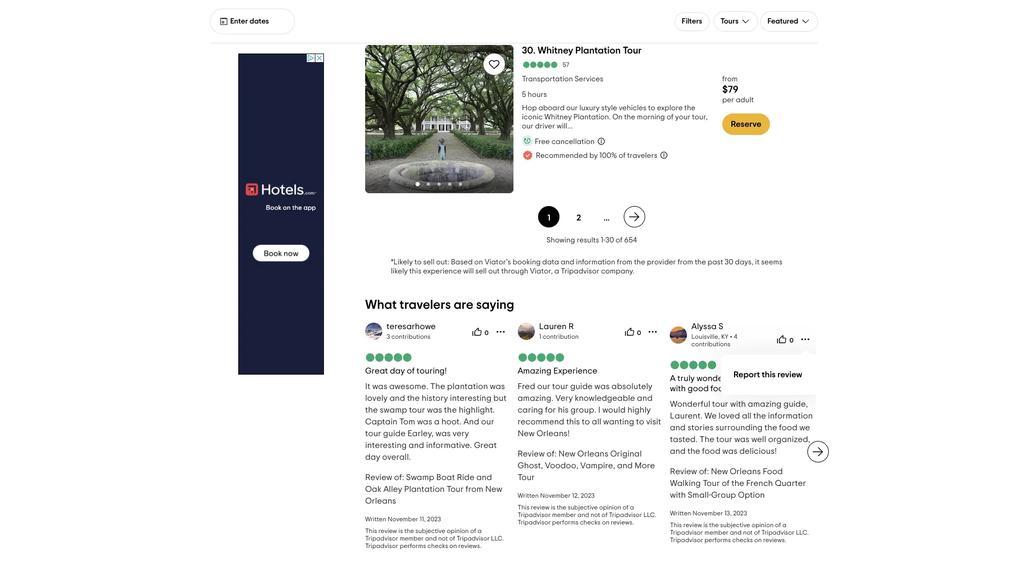 Task type: locate. For each thing, give the bounding box(es) containing it.
and inside *likely to sell out: based on viator's booking data and information from the provider from the past 30 days, it seems likely this experience will sell out through viator, a tripadvisor company.
[[561, 259, 575, 266]]

is for tour
[[704, 522, 708, 529]]

0 horizontal spatial opinion
[[447, 528, 469, 535]]

vampire,
[[581, 462, 616, 470]]

1 horizontal spatial 2023
[[581, 493, 595, 499]]

out
[[489, 268, 500, 275]]

0 left open options menu icon
[[637, 330, 641, 336]]

s
[[719, 323, 724, 331]]

0 vertical spatial this
[[410, 268, 422, 275]]

our inside fred our tour guide was absolutely amazing. very knowledgeable and caring for his group. i would highly recommend this to all wanting to visit new orleans!
[[537, 383, 551, 391]]

1 right results
[[601, 237, 604, 244]]

teresarhowe link
[[387, 323, 436, 331]]

with down a
[[670, 385, 686, 393]]

0 button for great day of touring!
[[469, 324, 492, 341]]

0 vertical spatial orleans
[[578, 450, 609, 459]]

not down "review of: swamp boat ride and oak alley plantation tour from new orleans"
[[438, 536, 448, 542]]

2 link
[[568, 206, 590, 228]]

interesting up overall.
[[365, 441, 407, 450]]

new inside "review of: swamp boat ride and oak alley plantation tour from new orleans"
[[485, 485, 503, 494]]

food down stories
[[703, 447, 721, 456]]

1 inside button
[[548, 214, 551, 222]]

all down i
[[592, 418, 602, 426]]

saying
[[476, 299, 514, 312]]

1 horizontal spatial sell
[[476, 268, 487, 275]]

2 vertical spatial this
[[566, 418, 580, 426]]

performs down 13,
[[705, 537, 731, 544]]

this down walking
[[670, 522, 682, 529]]

performs inside written november 13, 2023 this review is the subjective opinion of a tripadvisor member and not of tripadvisor llc. tripadvisor performs checks on reviews.
[[705, 537, 731, 544]]

reviews. inside written november 11, 2023 this review is the subjective opinion of a tripadvisor member and not of tripadvisor llc. tripadvisor performs checks on reviews.
[[459, 543, 482, 550]]

reviews. for review of: swamp boat ride and oak alley plantation tour from new orleans
[[459, 543, 482, 550]]

out:
[[436, 259, 450, 266]]

2 horizontal spatial 0 button
[[774, 331, 797, 348]]

2 horizontal spatial member
[[705, 530, 729, 536]]

the up hoot.
[[444, 406, 457, 415]]

0 horizontal spatial great
[[365, 367, 388, 376]]

results
[[577, 237, 599, 244]]

2 horizontal spatial 2023
[[733, 511, 747, 517]]

1 horizontal spatial november
[[540, 493, 571, 499]]

1 vertical spatial 1
[[601, 237, 604, 244]]

1 horizontal spatial interesting
[[450, 394, 492, 403]]

0 horizontal spatial all
[[592, 418, 602, 426]]

what travelers are saying
[[365, 299, 514, 312]]

0 left open options menu image
[[485, 330, 489, 336]]

provider
[[647, 259, 676, 266]]

1 horizontal spatial travelers
[[628, 152, 658, 160]]

2 vertical spatial orleans
[[365, 497, 396, 506]]

review down alley
[[379, 528, 397, 535]]

100%
[[600, 152, 617, 160]]

of
[[667, 114, 674, 121], [619, 152, 626, 160], [616, 237, 623, 244], [407, 367, 415, 376], [722, 480, 730, 488], [623, 505, 629, 511], [602, 512, 608, 519], [775, 522, 781, 529], [470, 528, 476, 535], [754, 530, 760, 536], [449, 536, 455, 542]]

llc. inside written november 12, 2023 this review is the subjective opinion of a tripadvisor member and not of tripadvisor llc. tripadvisor performs checks on reviews.
[[644, 512, 657, 519]]

experience
[[554, 367, 598, 376]]

5.0 of 5 bubbles image for alyssa s
[[670, 361, 718, 370]]

surrounding
[[716, 424, 763, 432]]

2 vertical spatial information
[[768, 412, 813, 421]]

carousel of images figure
[[365, 45, 514, 193]]

2 horizontal spatial of:
[[699, 468, 709, 476]]

hoot.
[[442, 418, 462, 426]]

5.0 of 5 bubbles image for teresarhowe
[[365, 354, 413, 362]]

contributions down teresarhowe link
[[392, 334, 431, 340]]

our down the iconic
[[522, 123, 534, 130]]

i
[[599, 406, 601, 415]]

the left past
[[695, 259, 706, 266]]

and inside review of: new orleans original ghost, voodoo, vampire, and more tour
[[617, 462, 633, 470]]

opinion inside written november 11, 2023 this review is the subjective opinion of a tripadvisor member and not of tripadvisor llc. tripadvisor performs checks on reviews.
[[447, 528, 469, 535]]

opinion down vampire, at the bottom of the page
[[599, 505, 622, 511]]

review inside "review of: swamp boat ride and oak alley plantation tour from new orleans"
[[365, 474, 392, 482]]

2023 right 12,
[[581, 493, 595, 499]]

this right likely
[[410, 268, 422, 275]]

review inside written november 13, 2023 this review is the subjective opinion of a tripadvisor member and not of tripadvisor llc. tripadvisor performs checks on reviews.
[[684, 522, 702, 529]]

dates
[[250, 18, 269, 25]]

orleans!
[[537, 430, 570, 438]]

this down oak
[[365, 528, 377, 535]]

plantation
[[576, 46, 621, 56], [404, 485, 445, 494]]

lauren r 1 contribution
[[539, 323, 579, 340]]

0 horizontal spatial is
[[399, 528, 403, 535]]

review inside written november 12, 2023 this review is the subjective opinion of a tripadvisor member and not of tripadvisor llc. tripadvisor performs checks on reviews.
[[531, 505, 550, 511]]

on inside written november 11, 2023 this review is the subjective opinion of a tripadvisor member and not of tripadvisor llc. tripadvisor performs checks on reviews.
[[450, 543, 457, 550]]

written for review of: new orleans original ghost, voodoo, vampire, and more tour
[[518, 493, 539, 499]]

member inside written november 12, 2023 this review is the subjective opinion of a tripadvisor member and not of tripadvisor llc. tripadvisor performs checks on reviews.
[[552, 512, 576, 519]]

1 horizontal spatial experience
[[738, 375, 782, 383]]

tour up small-
[[703, 480, 720, 488]]

november left 12,
[[540, 493, 571, 499]]

tripadvisor inside *likely to sell out: based on viator's booking data and information from the provider from the past 30 days, it seems likely this experience will sell out through viator, a tripadvisor company.
[[561, 268, 600, 275]]

travelers right the '100%' on the top
[[628, 152, 658, 160]]

to inside hop aboard our luxury style vehicles to explore the iconic whitney plantation. on the morning of your tour, our driver will…
[[649, 105, 656, 112]]

1 horizontal spatial llc.
[[644, 512, 657, 519]]

of: up walking
[[699, 468, 709, 476]]

sell right will
[[476, 268, 487, 275]]

a
[[670, 375, 676, 383]]

checks inside written november 12, 2023 this review is the subjective opinion of a tripadvisor member and not of tripadvisor llc. tripadvisor performs checks on reviews.
[[580, 520, 601, 526]]

november inside written november 13, 2023 this review is the subjective opinion of a tripadvisor member and not of tripadvisor llc. tripadvisor performs checks on reviews.
[[693, 511, 723, 517]]

but
[[494, 394, 507, 403]]

review up ghost,
[[518, 450, 545, 459]]

subjective down 12,
[[568, 505, 598, 511]]

0 vertical spatial sell
[[423, 259, 435, 266]]

travelers up teresarhowe link
[[400, 299, 451, 312]]

2023 inside written november 12, 2023 this review is the subjective opinion of a tripadvisor member and not of tripadvisor llc. tripadvisor performs checks on reviews.
[[581, 493, 595, 499]]

0 horizontal spatial 0 button
[[469, 324, 492, 341]]

1 horizontal spatial member
[[552, 512, 576, 519]]

review for it was awesome. the plantation was lovely and the history interesting but the swamp tour was the highlight. captain tom was a hoot. and our tour guide earley, was very interesting and informative. great day overall.
[[379, 528, 397, 535]]

1 horizontal spatial of:
[[547, 450, 557, 459]]

1 vertical spatial guide
[[383, 430, 406, 438]]

the down "review of: swamp boat ride and oak alley plantation tour from new orleans"
[[405, 528, 414, 535]]

this for review of: swamp boat ride and oak alley plantation tour from new orleans
[[365, 528, 377, 535]]

this inside written november 11, 2023 this review is the subjective opinion of a tripadvisor member and not of tripadvisor llc. tripadvisor performs checks on reviews.
[[365, 528, 377, 535]]

2023 right 13,
[[733, 511, 747, 517]]

1 vertical spatial the
[[700, 436, 715, 444]]

1 horizontal spatial great
[[474, 441, 497, 450]]

reviews. inside written november 13, 2023 this review is the subjective opinion of a tripadvisor member and not of tripadvisor llc. tripadvisor performs checks on reviews.
[[764, 537, 787, 544]]

a truly wonderful experience filled with good food and information ! link
[[670, 375, 803, 393]]

a inside *likely to sell out: based on viator's booking data and information from the provider from the past 30 days, it seems likely this experience will sell out through viator, a tripadvisor company.
[[555, 268, 559, 275]]

1 horizontal spatial plantation
[[576, 46, 621, 56]]

written inside written november 11, 2023 this review is the subjective opinion of a tripadvisor member and not of tripadvisor llc. tripadvisor performs checks on reviews.
[[365, 516, 387, 523]]

seems
[[762, 259, 783, 266]]

2 horizontal spatial reviews.
[[764, 537, 787, 544]]

experience down out:
[[423, 268, 462, 275]]

contributions
[[392, 334, 431, 340], [692, 341, 731, 348]]

written november 13, 2023 this review is the subjective opinion of a tripadvisor member and not of tripadvisor llc. tripadvisor performs checks on reviews.
[[670, 511, 809, 544]]

1 vertical spatial this
[[762, 370, 776, 379]]

orleans inside "review of: swamp boat ride and oak alley plantation tour from new orleans"
[[365, 497, 396, 506]]

november
[[540, 493, 571, 499], [693, 511, 723, 517], [388, 516, 418, 523]]

review down small-
[[684, 522, 702, 529]]

on for wonderful tour with amazing guide, laurent. we loved all the information and stories surrounding the food we tasted. the tour was well organized, and the food was delicious!
[[755, 537, 762, 544]]

and right data at the right top
[[561, 259, 575, 266]]

review inside review of: new orleans food walking tour of the french quarter with small-group option
[[670, 468, 697, 476]]

is down alley
[[399, 528, 403, 535]]

well
[[752, 436, 767, 444]]

review for fred our tour guide was absolutely amazing. very knowledgeable and caring for his group. i would highly recommend this to all wanting to visit new orleans!
[[531, 505, 550, 511]]

is inside written november 12, 2023 this review is the subjective opinion of a tripadvisor member and not of tripadvisor llc. tripadvisor performs checks on reviews.
[[551, 505, 556, 511]]

member inside written november 13, 2023 this review is the subjective opinion of a tripadvisor member and not of tripadvisor llc. tripadvisor performs checks on reviews.
[[705, 530, 729, 536]]

orleans up vampire, at the bottom of the page
[[578, 450, 609, 459]]

2 horizontal spatial 1
[[601, 237, 604, 244]]

1 horizontal spatial is
[[551, 505, 556, 511]]

0 button for amazing experience
[[622, 324, 645, 341]]

tour
[[553, 383, 569, 391], [713, 400, 729, 409], [409, 406, 425, 415], [365, 430, 381, 438], [717, 436, 733, 444]]

is for oak
[[399, 528, 403, 535]]

was
[[372, 383, 388, 391], [490, 383, 505, 391], [595, 383, 610, 391], [427, 406, 442, 415], [417, 418, 432, 426], [436, 430, 451, 438], [735, 436, 750, 444], [723, 447, 738, 456]]

0 horizontal spatial 30
[[606, 237, 614, 244]]

2 horizontal spatial written
[[670, 511, 692, 517]]

review up walking
[[670, 468, 697, 476]]

not inside written november 12, 2023 this review is the subjective opinion of a tripadvisor member and not of tripadvisor llc. tripadvisor performs checks on reviews.
[[591, 512, 601, 519]]

member for vampire,
[[552, 512, 576, 519]]

by
[[590, 152, 598, 160]]

this down ghost,
[[518, 505, 530, 511]]

written november 11, 2023 this review is the subjective opinion of a tripadvisor member and not of tripadvisor llc. tripadvisor performs checks on reviews.
[[365, 516, 504, 550]]

this
[[410, 268, 422, 275], [762, 370, 776, 379], [566, 418, 580, 426]]

1 horizontal spatial all
[[742, 412, 752, 421]]

and inside a truly wonderful experience filled with good food and information !
[[731, 385, 747, 393]]

november left 11,
[[388, 516, 418, 523]]

1 horizontal spatial checks
[[580, 520, 601, 526]]

information down report this review
[[749, 385, 794, 393]]

1 vertical spatial food
[[780, 424, 798, 432]]

2 horizontal spatial not
[[743, 530, 753, 536]]

12,
[[572, 493, 580, 499]]

subjective down 13,
[[721, 522, 751, 529]]

plantation inside "review of: swamp boat ride and oak alley plantation tour from new orleans"
[[404, 485, 445, 494]]

1 vertical spatial contributions
[[692, 341, 731, 348]]

from inside "review of: swamp boat ride and oak alley plantation tour from new orleans"
[[466, 485, 484, 494]]

the inside written november 11, 2023 this review is the subjective opinion of a tripadvisor member and not of tripadvisor llc. tripadvisor performs checks on reviews.
[[405, 528, 414, 535]]

llc. for review of: swamp boat ride and oak alley plantation tour from new orleans
[[491, 536, 504, 542]]

november inside written november 12, 2023 this review is the subjective opinion of a tripadvisor member and not of tripadvisor llc. tripadvisor performs checks on reviews.
[[540, 493, 571, 499]]

company.
[[601, 268, 635, 275]]

2 horizontal spatial llc.
[[796, 530, 809, 536]]

5.0 of 5 bubbles image
[[522, 62, 559, 68], [365, 354, 413, 362], [518, 354, 565, 362], [670, 361, 718, 370]]

explore
[[657, 105, 683, 112]]

1 horizontal spatial subjective
[[568, 505, 598, 511]]

1 for lauren
[[539, 334, 541, 340]]

loved
[[719, 412, 740, 421]]

and down report
[[731, 385, 747, 393]]

all inside fred our tour guide was absolutely amazing. very knowledgeable and caring for his group. i would highly recommend this to all wanting to visit new orleans!
[[592, 418, 602, 426]]

guide down experience
[[571, 383, 593, 391]]

llc. for review of: new orleans original ghost, voodoo, vampire, and more tour
[[644, 512, 657, 519]]

orleans up french
[[730, 468, 761, 476]]

tour up loved
[[713, 400, 729, 409]]

option
[[738, 491, 765, 500]]

0 horizontal spatial performs
[[400, 543, 426, 550]]

0 horizontal spatial this
[[365, 528, 377, 535]]

november inside written november 11, 2023 this review is the subjective opinion of a tripadvisor member and not of tripadvisor llc. tripadvisor performs checks on reviews.
[[388, 516, 418, 523]]

the inside wonderful tour with amazing guide, laurent. we loved all the information and stories surrounding the food we tasted. the tour was well organized, and the food was delicious!
[[700, 436, 715, 444]]

2 horizontal spatial performs
[[705, 537, 731, 544]]

0 horizontal spatial this
[[410, 268, 422, 275]]

and inside fred our tour guide was absolutely amazing. very knowledgeable and caring for his group. i would highly recommend this to all wanting to visit new orleans!
[[637, 394, 653, 403]]

1 horizontal spatial opinion
[[599, 505, 622, 511]]

5.0 of 5 bubbles image up truly
[[670, 361, 718, 370]]

this right report
[[762, 370, 776, 379]]

1 horizontal spatial this
[[518, 505, 530, 511]]

the down the tasted.
[[688, 447, 701, 456]]

tour up very at the bottom right of the page
[[553, 383, 569, 391]]

tour down boat
[[447, 485, 464, 494]]

2023 inside written november 13, 2023 this review is the subjective opinion of a tripadvisor member and not of tripadvisor llc. tripadvisor performs checks on reviews.
[[733, 511, 747, 517]]

french
[[747, 480, 773, 488]]

the down voodoo,
[[557, 505, 567, 511]]

wonderful tour with amazing guide, laurent. we loved all the information and stories surrounding the food we tasted. the tour was well organized, and the food was delicious!
[[670, 400, 813, 456]]

0 horizontal spatial 1
[[539, 334, 541, 340]]

1 vertical spatial travelers
[[400, 299, 451, 312]]

this inside written november 12, 2023 this review is the subjective opinion of a tripadvisor member and not of tripadvisor llc. tripadvisor performs checks on reviews.
[[518, 505, 530, 511]]

1 horizontal spatial guide
[[571, 383, 593, 391]]

review inside review of: new orleans original ghost, voodoo, vampire, and more tour
[[518, 450, 545, 459]]

and
[[561, 259, 575, 266], [731, 385, 747, 393], [390, 394, 405, 403], [637, 394, 653, 403], [670, 424, 686, 432], [409, 441, 424, 450], [670, 447, 686, 456], [617, 462, 633, 470], [477, 474, 492, 482], [578, 512, 590, 519], [730, 530, 742, 536], [425, 536, 437, 542]]

guide down tom
[[383, 430, 406, 438]]

is for voodoo,
[[551, 505, 556, 511]]

1 horizontal spatial orleans
[[578, 450, 609, 459]]

2
[[577, 214, 581, 222]]

1 horizontal spatial 0
[[637, 330, 641, 336]]

member inside written november 11, 2023 this review is the subjective opinion of a tripadvisor member and not of tripadvisor llc. tripadvisor performs checks on reviews.
[[400, 536, 424, 542]]

0 vertical spatial contributions
[[392, 334, 431, 340]]

the down stories
[[700, 436, 715, 444]]

of: inside review of: new orleans original ghost, voodoo, vampire, and more tour
[[547, 450, 557, 459]]

57
[[563, 62, 570, 68]]

and inside written november 13, 2023 this review is the subjective opinion of a tripadvisor member and not of tripadvisor llc. tripadvisor performs checks on reviews.
[[730, 530, 742, 536]]

this down his
[[566, 418, 580, 426]]

all
[[742, 412, 752, 421], [592, 418, 602, 426]]

reviews. for review of: new orleans food walking tour of the french quarter with small-group option
[[764, 537, 787, 544]]

food inside a truly wonderful experience filled with good food and information !
[[711, 385, 729, 393]]

contributions inside teresarhowe 3 contributions
[[392, 334, 431, 340]]

sell left out:
[[423, 259, 435, 266]]

not for the
[[743, 530, 753, 536]]

0 horizontal spatial subjective
[[416, 528, 446, 535]]

1 horizontal spatial contributions
[[692, 341, 731, 348]]

subjective inside written november 12, 2023 this review is the subjective opinion of a tripadvisor member and not of tripadvisor llc. tripadvisor performs checks on reviews.
[[568, 505, 598, 511]]

per
[[723, 97, 735, 104]]

a inside written november 13, 2023 this review is the subjective opinion of a tripadvisor member and not of tripadvisor llc. tripadvisor performs checks on reviews.
[[783, 522, 787, 529]]

your
[[676, 114, 691, 121]]

1 horizontal spatial not
[[591, 512, 601, 519]]

2 horizontal spatial this
[[670, 522, 682, 529]]

0 vertical spatial with
[[670, 385, 686, 393]]

voodoo,
[[545, 462, 579, 470]]

of inside review of: new orleans food walking tour of the french quarter with small-group option
[[722, 480, 730, 488]]

1 horizontal spatial the
[[700, 436, 715, 444]]

member down 11,
[[400, 536, 424, 542]]

2 horizontal spatial 0
[[790, 337, 794, 344]]

member down 13,
[[705, 530, 729, 536]]

tour down ghost,
[[518, 474, 535, 482]]

day left overall.
[[365, 453, 381, 462]]

the left provider
[[634, 259, 646, 266]]

1 vertical spatial 30
[[725, 259, 734, 266]]

0 vertical spatial guide
[[571, 383, 593, 391]]

1 vertical spatial with
[[731, 400, 746, 409]]

orleans inside review of: new orleans original ghost, voodoo, vampire, and more tour
[[578, 450, 609, 459]]

will
[[463, 268, 474, 275]]

our
[[567, 105, 578, 112], [522, 123, 534, 130], [537, 383, 551, 391], [481, 418, 495, 426]]

tour inside review of: new orleans food walking tour of the french quarter with small-group option
[[703, 480, 720, 488]]

5.0 of 5 bubbles image inside the 57 link
[[522, 62, 559, 68]]

featured
[[768, 17, 799, 25]]

5.0 of 5 bubbles image up transportation
[[522, 62, 559, 68]]

1 vertical spatial day
[[365, 453, 381, 462]]

the
[[685, 105, 696, 112], [624, 114, 636, 121], [634, 259, 646, 266], [695, 259, 706, 266], [407, 394, 420, 403], [365, 406, 378, 415], [444, 406, 457, 415], [754, 412, 767, 421], [765, 424, 778, 432], [688, 447, 701, 456], [732, 480, 745, 488], [557, 505, 567, 511], [710, 522, 719, 529], [405, 528, 414, 535]]

review up oak
[[365, 474, 392, 482]]

food up organized, at the bottom of the page
[[780, 424, 798, 432]]

and down 11,
[[425, 536, 437, 542]]

0 horizontal spatial checks
[[428, 543, 448, 550]]

1 vertical spatial experience
[[738, 375, 782, 383]]

contribution
[[543, 334, 579, 340]]

-
[[604, 237, 606, 244]]

a inside written november 11, 2023 this review is the subjective opinion of a tripadvisor member and not of tripadvisor llc. tripadvisor performs checks on reviews.
[[478, 528, 482, 535]]

opinion for plantation
[[447, 528, 469, 535]]

a inside it was awesome. the plantation was lovely and the history interesting but the swamp tour was the highlight. captain tom was a hoot. and our tour guide earley, was very interesting and informative. great day overall.
[[434, 418, 440, 426]]

2 horizontal spatial review
[[670, 468, 697, 476]]

written inside written november 12, 2023 this review is the subjective opinion of a tripadvisor member and not of tripadvisor llc. tripadvisor performs checks on reviews.
[[518, 493, 539, 499]]

to right *likely
[[415, 259, 422, 266]]

1 vertical spatial orleans
[[730, 468, 761, 476]]

llc. inside written november 11, 2023 this review is the subjective opinion of a tripadvisor member and not of tripadvisor llc. tripadvisor performs checks on reviews.
[[491, 536, 504, 542]]

days,
[[735, 259, 754, 266]]

adult
[[736, 97, 754, 104]]

aboard
[[539, 105, 565, 112]]

not inside written november 11, 2023 this review is the subjective opinion of a tripadvisor member and not of tripadvisor llc. tripadvisor performs checks on reviews.
[[438, 536, 448, 542]]

0 vertical spatial plantation
[[576, 46, 621, 56]]

performs
[[552, 520, 579, 526], [705, 537, 731, 544], [400, 543, 426, 550]]

of inside hop aboard our luxury style vehicles to explore the iconic whitney plantation. on the morning of your tour, our driver will…
[[667, 114, 674, 121]]

2 vertical spatial 1
[[539, 334, 541, 340]]

2 horizontal spatial this
[[762, 370, 776, 379]]

1 horizontal spatial day
[[390, 367, 405, 376]]

review
[[778, 370, 803, 379], [531, 505, 550, 511], [684, 522, 702, 529], [379, 528, 397, 535]]

0 for amazing experience
[[637, 330, 641, 336]]

the down group
[[710, 522, 719, 529]]

this for review of: new orleans food walking tour of the french quarter with small-group option
[[670, 522, 682, 529]]

2 vertical spatial with
[[670, 491, 686, 500]]

0 for a truly wonderful experience filled with good food and information !
[[790, 337, 794, 344]]

1 horizontal spatial written
[[518, 493, 539, 499]]

wonderful
[[697, 375, 736, 383]]

5.0 of 5 bubbles image up amazing
[[518, 354, 565, 362]]

0 horizontal spatial day
[[365, 453, 381, 462]]

food down wonderful
[[711, 385, 729, 393]]

was inside fred our tour guide was absolutely amazing. very knowledgeable and caring for his group. i would highly recommend this to all wanting to visit new orleans!
[[595, 383, 610, 391]]

report
[[734, 370, 760, 379]]

2 horizontal spatial subjective
[[721, 522, 751, 529]]

a for wonderful tour with amazing guide, laurent. we loved all the information and stories surrounding the food we tasted. the tour was well organized, and the food was delicious!
[[783, 522, 787, 529]]

and inside written november 11, 2023 this review is the subjective opinion of a tripadvisor member and not of tripadvisor llc. tripadvisor performs checks on reviews.
[[425, 536, 437, 542]]

0 horizontal spatial reviews.
[[459, 543, 482, 550]]

not
[[591, 512, 601, 519], [743, 530, 753, 536], [438, 536, 448, 542]]

is down small-
[[704, 522, 708, 529]]

0 vertical spatial experience
[[423, 268, 462, 275]]

on
[[475, 259, 483, 266], [602, 520, 610, 526], [755, 537, 762, 544], [450, 543, 457, 550]]

and right ride at the left bottom of the page
[[477, 474, 492, 482]]

review for review of: new orleans food walking tour of the french quarter with small-group option
[[670, 468, 697, 476]]

1 inside lauren r 1 contribution
[[539, 334, 541, 340]]

0 button for a truly wonderful experience filled with good food and information !
[[774, 331, 797, 348]]

0 horizontal spatial orleans
[[365, 497, 396, 506]]

2 vertical spatial food
[[703, 447, 721, 456]]

lauren r image
[[518, 323, 535, 340]]

great down and
[[474, 441, 497, 450]]

0 horizontal spatial november
[[388, 516, 418, 523]]

orleans for of
[[730, 468, 761, 476]]

2 horizontal spatial is
[[704, 522, 708, 529]]

on inside written november 13, 2023 this review is the subjective opinion of a tripadvisor member and not of tripadvisor llc. tripadvisor performs checks on reviews.
[[755, 537, 762, 544]]

alley
[[384, 485, 402, 494]]

13,
[[725, 511, 732, 517]]

with inside review of: new orleans food walking tour of the french quarter with small-group option
[[670, 491, 686, 500]]

of: inside review of: new orleans food walking tour of the french quarter with small-group option
[[699, 468, 709, 476]]

is inside written november 11, 2023 this review is the subjective opinion of a tripadvisor member and not of tripadvisor llc. tripadvisor performs checks on reviews.
[[399, 528, 403, 535]]

great up it
[[365, 367, 388, 376]]

the inside review of: new orleans food walking tour of the french quarter with small-group option
[[732, 480, 745, 488]]

not inside written november 13, 2023 this review is the subjective opinion of a tripadvisor member and not of tripadvisor llc. tripadvisor performs checks on reviews.
[[743, 530, 753, 536]]

2 horizontal spatial opinion
[[752, 522, 774, 529]]

0 horizontal spatial guide
[[383, 430, 406, 438]]

0 horizontal spatial member
[[400, 536, 424, 542]]

guide inside it was awesome. the plantation was lovely and the history interesting but the swamp tour was the highlight. captain tom was a hoot. and our tour guide earley, was very interesting and informative. great day overall.
[[383, 430, 406, 438]]

reviews. inside written november 12, 2023 this review is the subjective opinion of a tripadvisor member and not of tripadvisor llc. tripadvisor performs checks on reviews.
[[611, 520, 634, 526]]

whitney up 57
[[538, 46, 574, 56]]

5.0 of 5 bubbles image down "3"
[[365, 354, 413, 362]]

our inside it was awesome. the plantation was lovely and the history interesting but the swamp tour was the highlight. captain tom was a hoot. and our tour guide earley, was very interesting and informative. great day overall.
[[481, 418, 495, 426]]

our down highlight.
[[481, 418, 495, 426]]

0 horizontal spatial experience
[[423, 268, 462, 275]]

opinion inside written november 13, 2023 this review is the subjective opinion of a tripadvisor member and not of tripadvisor llc. tripadvisor performs checks on reviews.
[[752, 522, 774, 529]]

is inside written november 13, 2023 this review is the subjective opinion of a tripadvisor member and not of tripadvisor llc. tripadvisor performs checks on reviews.
[[704, 522, 708, 529]]

0 horizontal spatial 2023
[[427, 516, 441, 523]]

1 vertical spatial sell
[[476, 268, 487, 275]]

checks inside written november 13, 2023 this review is the subjective opinion of a tripadvisor member and not of tripadvisor llc. tripadvisor performs checks on reviews.
[[733, 537, 753, 544]]

of: for voodoo,
[[547, 450, 557, 459]]

lovely
[[365, 394, 388, 403]]

member down 12,
[[552, 512, 576, 519]]

plantation down "swamp"
[[404, 485, 445, 494]]

experience inside a truly wonderful experience filled with good food and information !
[[738, 375, 782, 383]]

and up highly
[[637, 394, 653, 403]]

teresarhowe 3 contributions
[[387, 323, 436, 340]]

0 horizontal spatial interesting
[[365, 441, 407, 450]]

2023 for plantation
[[427, 516, 441, 523]]

performs down 12,
[[552, 520, 579, 526]]

0 horizontal spatial the
[[431, 383, 445, 391]]

1 horizontal spatial 1
[[548, 214, 551, 222]]

based
[[451, 259, 473, 266]]

30 left 654
[[606, 237, 614, 244]]

tours
[[721, 17, 739, 25]]

to
[[649, 105, 656, 112], [415, 259, 422, 266], [582, 418, 590, 426], [636, 418, 645, 426]]

the up history
[[431, 383, 445, 391]]

1 vertical spatial whitney
[[545, 114, 572, 121]]

on inside written november 12, 2023 this review is the subjective opinion of a tripadvisor member and not of tripadvisor llc. tripadvisor performs checks on reviews.
[[602, 520, 610, 526]]

opinion down option
[[752, 522, 774, 529]]

luxury
[[580, 105, 600, 112]]

hop aboard our luxury style vehicles to explore the iconic whitney plantation. on the morning of your tour, our driver will…
[[522, 105, 708, 130]]

contributions down "louisville, ky"
[[692, 341, 731, 348]]

the up option
[[732, 480, 745, 488]]

information inside wonderful tour with amazing guide, laurent. we loved all the information and stories surrounding the food we tasted. the tour was well organized, and the food was delicious!
[[768, 412, 813, 421]]

from up $79
[[723, 76, 738, 83]]

louisville, ky
[[692, 334, 729, 340]]

llc. inside written november 13, 2023 this review is the subjective opinion of a tripadvisor member and not of tripadvisor llc. tripadvisor performs checks on reviews.
[[796, 530, 809, 536]]

2 horizontal spatial checks
[[733, 537, 753, 544]]

1 up showing at the top right
[[548, 214, 551, 222]]

5
[[522, 91, 526, 99]]

information inside *likely to sell out: based on viator's booking data and information from the provider from the past 30 days, it seems likely this experience will sell out through viator, a tripadvisor company.
[[576, 259, 616, 266]]

information down showing results 1 - 30 of 654
[[576, 259, 616, 266]]

on inside *likely to sell out: based on viator's booking data and information from the provider from the past 30 days, it seems likely this experience will sell out through viator, a tripadvisor company.
[[475, 259, 483, 266]]

and up swamp
[[390, 394, 405, 403]]

1 vertical spatial great
[[474, 441, 497, 450]]

a inside written november 12, 2023 this review is the subjective opinion of a tripadvisor member and not of tripadvisor llc. tripadvisor performs checks on reviews.
[[630, 505, 634, 511]]

day up awesome.
[[390, 367, 405, 376]]

0 horizontal spatial sell
[[423, 259, 435, 266]]

recommended by 100% of travelers
[[536, 152, 658, 160]]

lauren r link
[[539, 323, 574, 331]]

1 vertical spatial plantation
[[404, 485, 445, 494]]

next page image
[[628, 211, 641, 223]]

0 vertical spatial whitney
[[538, 46, 574, 56]]

tasted.
[[670, 436, 698, 444]]

tour inside "review of: swamp boat ride and oak alley plantation tour from new orleans"
[[447, 485, 464, 494]]

with up loved
[[731, 400, 746, 409]]

0 left "close options menu" image
[[790, 337, 794, 344]]

this inside written november 13, 2023 this review is the subjective opinion of a tripadvisor member and not of tripadvisor llc. tripadvisor performs checks on reviews.
[[670, 522, 682, 529]]

information
[[576, 259, 616, 266], [749, 385, 794, 393], [768, 412, 813, 421]]

report this review
[[734, 370, 803, 379]]



Task type: describe. For each thing, give the bounding box(es) containing it.
the down 'lovely'
[[365, 406, 378, 415]]

iconic
[[522, 114, 543, 121]]

transportation services
[[522, 76, 604, 83]]

likely
[[391, 268, 408, 275]]

to inside *likely to sell out: based on viator's booking data and information from the provider from the past 30 days, it seems likely this experience will sell out through viator, a tripadvisor company.
[[415, 259, 422, 266]]

written for review of: swamp boat ride and oak alley plantation tour from new orleans
[[365, 516, 387, 523]]

performs for of
[[705, 537, 731, 544]]

are
[[454, 299, 474, 312]]

on
[[613, 114, 623, 121]]

review up !
[[778, 370, 803, 379]]

information for and
[[576, 259, 616, 266]]

previous image
[[359, 446, 372, 459]]

filled
[[784, 375, 803, 383]]

*likely to sell out: based on viator's booking data and information from the provider from the past 30 days, it seems likely this experience will sell out through viator, a tripadvisor company.
[[391, 259, 783, 275]]

review for wonderful tour with amazing guide, laurent. we loved all the information and stories surrounding the food we tasted. the tour was well organized, and the food was delicious!
[[684, 522, 702, 529]]

guide,
[[784, 400, 808, 409]]

the down vehicles
[[624, 114, 636, 121]]

1 vertical spatial interesting
[[365, 441, 407, 450]]

information inside a truly wonderful experience filled with good food and information !
[[749, 385, 794, 393]]

a for it was awesome. the plantation was lovely and the history interesting but the swamp tour was the highlight. captain tom was a hoot. and our tour guide earley, was very interesting and informative. great day overall.
[[478, 528, 482, 535]]

wonderful
[[670, 400, 711, 409]]

$79
[[723, 85, 739, 95]]

30 inside *likely to sell out: based on viator's booking data and information from the provider from the past 30 days, it seems likely this experience will sell out through viator, a tripadvisor company.
[[725, 259, 734, 266]]

1 for showing
[[601, 237, 604, 244]]

earley,
[[408, 430, 434, 438]]

day inside it was awesome. the plantation was lovely and the history interesting but the swamp tour was the highlight. captain tom was a hoot. and our tour guide earley, was very interesting and informative. great day overall.
[[365, 453, 381, 462]]

2023 for the
[[733, 511, 747, 517]]

guide inside fred our tour guide was absolutely amazing. very knowledgeable and caring for his group. i would highly recommend this to all wanting to visit new orleans!
[[571, 383, 593, 391]]

reviews. for review of: new orleans original ghost, voodoo, vampire, and more tour
[[611, 520, 634, 526]]

ky
[[722, 334, 729, 340]]

whitney inside hop aboard our luxury style vehicles to explore the iconic whitney plantation. on the morning of your tour, our driver will…
[[545, 114, 572, 121]]

0 vertical spatial travelers
[[628, 152, 658, 160]]

stories
[[688, 424, 714, 432]]

featured button
[[761, 11, 819, 32]]

touring!
[[417, 367, 447, 376]]

with inside a truly wonderful experience filled with good food and information !
[[670, 385, 686, 393]]

tour down captain
[[365, 430, 381, 438]]

!
[[795, 385, 798, 393]]

reserve link
[[723, 114, 770, 135]]

on for it was awesome. the plantation was lovely and the history interesting but the swamp tour was the highlight. captain tom was a hoot. and our tour guide earley, was very interesting and informative. great day overall.
[[450, 543, 457, 550]]

not for plantation
[[438, 536, 448, 542]]

showing
[[547, 237, 575, 244]]

informative.
[[426, 441, 472, 450]]

knowledgeable
[[575, 394, 635, 403]]

to down highly
[[636, 418, 645, 426]]

2023 for and
[[581, 493, 595, 499]]

0 vertical spatial day
[[390, 367, 405, 376]]

teresarhowe
[[387, 323, 436, 331]]

free cancellation
[[535, 138, 595, 146]]

3
[[387, 334, 390, 340]]

checks for the
[[733, 537, 753, 544]]

through
[[502, 268, 529, 275]]

and inside "review of: swamp boat ride and oak alley plantation tour from new orleans"
[[477, 474, 492, 482]]

review of: swamp boat ride and oak alley plantation tour from new orleans
[[365, 474, 503, 506]]

member for of
[[705, 530, 729, 536]]

open options menu image
[[648, 327, 659, 338]]

advertisement region
[[238, 54, 324, 375]]

experience inside *likely to sell out: based on viator's booking data and information from the provider from the past 30 days, it seems likely this experience will sell out through viator, a tripadvisor company.
[[423, 268, 462, 275]]

great day of touring!
[[365, 367, 447, 376]]

open options menu image
[[495, 327, 506, 338]]

vehicles
[[619, 105, 647, 112]]

amazing
[[518, 367, 552, 376]]

viator's
[[485, 259, 511, 266]]

recommended
[[536, 152, 588, 160]]

visit
[[646, 418, 661, 426]]

of: for tour
[[699, 468, 709, 476]]

overall.
[[382, 453, 411, 462]]

very
[[556, 394, 573, 403]]

review of: new orleans original ghost, voodoo, vampire, and more tour
[[518, 450, 655, 482]]

0 vertical spatial interesting
[[450, 394, 492, 403]]

hop
[[522, 105, 537, 112]]

tom
[[399, 418, 415, 426]]

4 contributions
[[692, 334, 738, 348]]

checks for plantation
[[428, 543, 448, 550]]

teresarhowe image
[[365, 323, 383, 340]]

the up well
[[765, 424, 778, 432]]

delicious!
[[740, 447, 777, 456]]

highly
[[628, 406, 651, 415]]

november for oak
[[388, 516, 418, 523]]

subjective for alley
[[416, 528, 446, 535]]

this inside fred our tour guide was absolutely amazing. very knowledgeable and caring for his group. i would highly recommend this to all wanting to visit new orleans!
[[566, 418, 580, 426]]

0 for great day of touring!
[[485, 330, 489, 336]]

we
[[800, 424, 811, 432]]

subjective for of
[[721, 522, 751, 529]]

and down the tasted.
[[670, 447, 686, 456]]

review for review of: swamp boat ride and oak alley plantation tour from new orleans
[[365, 474, 392, 482]]

filters button
[[675, 12, 710, 31]]

alyssa s image
[[670, 327, 688, 344]]

morning
[[637, 114, 665, 121]]

it
[[365, 383, 371, 391]]

past
[[708, 259, 723, 266]]

quarter
[[775, 480, 807, 488]]

of: for oak
[[394, 474, 404, 482]]

tour down surrounding
[[717, 436, 733, 444]]

great inside it was awesome. the plantation was lovely and the history interesting but the swamp tour was the highlight. captain tom was a hoot. and our tour guide earley, was very interesting and informative. great day overall.
[[474, 441, 497, 450]]

very
[[453, 430, 469, 438]]

written november 12, 2023 this review is the subjective opinion of a tripadvisor member and not of tripadvisor llc. tripadvisor performs checks on reviews.
[[518, 493, 657, 526]]

free
[[535, 138, 550, 146]]

absolutely
[[612, 383, 653, 391]]

on for fred our tour guide was absolutely amazing. very knowledgeable and caring for his group. i would highly recommend this to all wanting to visit new orleans!
[[602, 520, 610, 526]]

the up the your
[[685, 105, 696, 112]]

a truly wonderful experience filled with good food and information !
[[670, 375, 803, 393]]

all inside wonderful tour with amazing guide, laurent. we loved all the information and stories surrounding the food we tasted. the tour was well organized, and the food was delicious!
[[742, 412, 752, 421]]

laurent.
[[670, 412, 703, 421]]

we
[[705, 412, 717, 421]]

tour up tom
[[409, 406, 425, 415]]

viator,
[[530, 268, 553, 275]]

performs for alley
[[400, 543, 426, 550]]

plantation
[[447, 383, 488, 391]]

services
[[575, 76, 604, 83]]

opinion for the
[[752, 522, 774, 529]]

wanting
[[604, 418, 635, 426]]

amazing experience link
[[518, 367, 598, 376]]

from up the company.
[[617, 259, 633, 266]]

subjective for vampire,
[[568, 505, 598, 511]]

review for review of: new orleans original ghost, voodoo, vampire, and more tour
[[518, 450, 545, 459]]

a for fred our tour guide was absolutely amazing. very knowledgeable and caring for his group. i would highly recommend this to all wanting to visit new orleans!
[[630, 505, 634, 511]]

hours
[[528, 91, 547, 99]]

the inside written november 13, 2023 this review is the subjective opinion of a tripadvisor member and not of tripadvisor llc. tripadvisor performs checks on reviews.
[[710, 522, 719, 529]]

new inside fred our tour guide was absolutely amazing. very knowledgeable and caring for his group. i would highly recommend this to all wanting to visit new orleans!
[[518, 430, 535, 438]]

tour up the 57 link at the top right of page
[[623, 46, 642, 56]]

tours button
[[714, 11, 759, 32]]

contributions inside 4 contributions
[[692, 341, 731, 348]]

and down earley,
[[409, 441, 424, 450]]

tour inside fred our tour guide was absolutely amazing. very knowledgeable and caring for his group. i would highly recommend this to all wanting to visit new orleans!
[[553, 383, 569, 391]]

november for tour
[[693, 511, 723, 517]]

it
[[756, 259, 760, 266]]

written for review of: new orleans food walking tour of the french quarter with small-group option
[[670, 511, 692, 517]]

5 hours
[[522, 91, 547, 99]]

showing results 1 - 30 of 654
[[547, 237, 637, 244]]

member for alley
[[400, 536, 424, 542]]

fred
[[518, 383, 536, 391]]

the inside it was awesome. the plantation was lovely and the history interesting but the swamp tour was the highlight. captain tom was a hoot. and our tour guide earley, was very interesting and informative. great day overall.
[[431, 383, 445, 391]]

from inside 'from $79 per adult'
[[723, 76, 738, 83]]

data
[[543, 259, 559, 266]]

original
[[611, 450, 642, 459]]

filters
[[682, 17, 703, 25]]

not for and
[[591, 512, 601, 519]]

close options menu image
[[800, 334, 811, 345]]

booking
[[513, 259, 541, 266]]

llc. for review of: new orleans food walking tour of the french quarter with small-group option
[[796, 530, 809, 536]]

it was awesome. the plantation was lovely and the history interesting but the swamp tour was the highlight. captain tom was a hoot. and our tour guide earley, was very interesting and informative. great day overall.
[[365, 383, 507, 462]]

and up the tasted.
[[670, 424, 686, 432]]

opinion for and
[[599, 505, 622, 511]]

new inside review of: new orleans original ghost, voodoo, vampire, and more tour
[[559, 450, 576, 459]]

tour,
[[692, 114, 708, 121]]

57 link
[[522, 61, 819, 69]]

5.0 of 5 bubbles image for lauren r
[[518, 354, 565, 362]]

to down group.
[[582, 418, 590, 426]]

awesome.
[[389, 383, 429, 391]]

boat
[[436, 474, 455, 482]]

*likely
[[391, 259, 413, 266]]

information for the
[[768, 412, 813, 421]]

enter dates button
[[210, 9, 295, 34]]

new inside review of: new orleans food walking tour of the french quarter with small-group option
[[711, 468, 728, 476]]

fred our tour guide was absolutely amazing. very knowledgeable and caring for his group. i would highly recommend this to all wanting to visit new orleans!
[[518, 383, 661, 438]]

from right provider
[[678, 259, 694, 266]]

checks for and
[[580, 520, 601, 526]]

truly
[[678, 375, 695, 383]]

0 horizontal spatial travelers
[[400, 299, 451, 312]]

the inside written november 12, 2023 this review is the subjective opinion of a tripadvisor member and not of tripadvisor llc. tripadvisor performs checks on reviews.
[[557, 505, 567, 511]]

save to a trip image
[[488, 58, 501, 71]]

the down awesome.
[[407, 394, 420, 403]]

…
[[604, 214, 610, 222]]

ride
[[457, 474, 475, 482]]

the down amazing
[[754, 412, 767, 421]]

his
[[558, 406, 569, 415]]

next image
[[812, 446, 825, 459]]

11,
[[420, 516, 426, 523]]

this for review of: new orleans original ghost, voodoo, vampire, and more tour
[[518, 505, 530, 511]]

and inside written november 12, 2023 this review is the subjective opinion of a tripadvisor member and not of tripadvisor llc. tripadvisor performs checks on reviews.
[[578, 512, 590, 519]]

with inside wonderful tour with amazing guide, laurent. we loved all the information and stories surrounding the food we tasted. the tour was well organized, and the food was delicious!
[[731, 400, 746, 409]]

this inside *likely to sell out: based on viator's booking data and information from the provider from the past 30 days, it seems likely this experience will sell out through viator, a tripadvisor company.
[[410, 268, 422, 275]]

performs for vampire,
[[552, 520, 579, 526]]

captain
[[365, 418, 398, 426]]

orleans for vampire,
[[578, 450, 609, 459]]

november for voodoo,
[[540, 493, 571, 499]]

our left luxury
[[567, 105, 578, 112]]

tour inside review of: new orleans original ghost, voodoo, vampire, and more tour
[[518, 474, 535, 482]]

organized,
[[768, 436, 811, 444]]

enter
[[230, 18, 248, 25]]



Task type: vqa. For each thing, say whether or not it's contained in the screenshot.
to
yes



